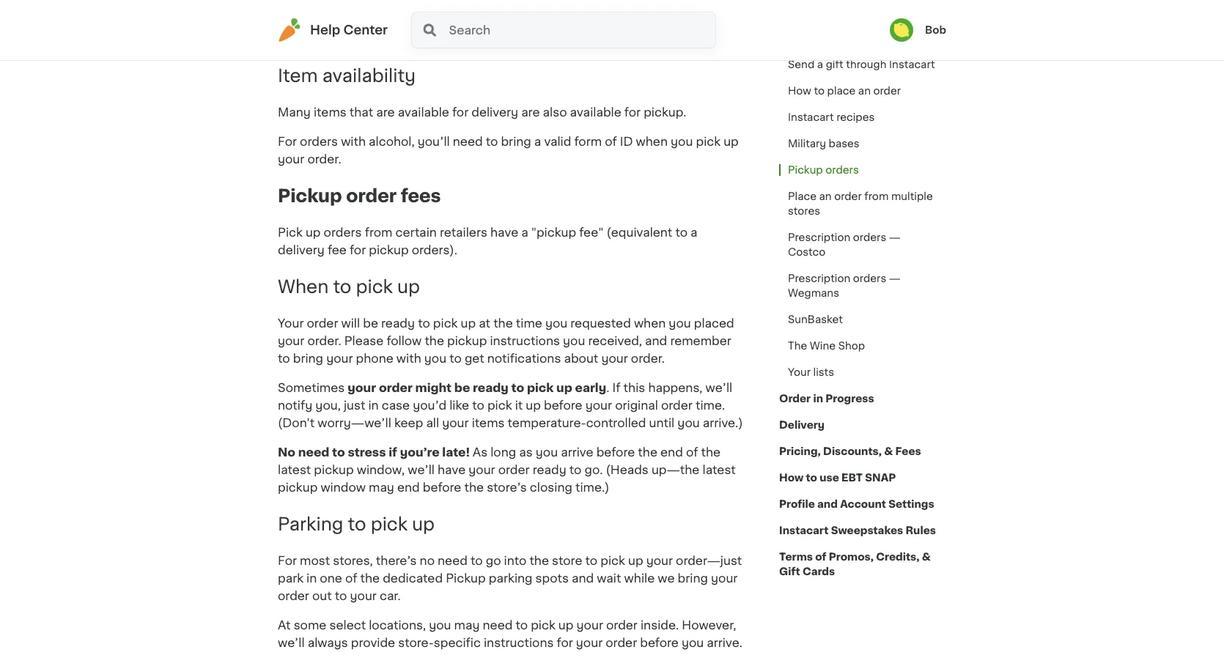 Task type: locate. For each thing, give the bounding box(es) containing it.
pickup down military on the top right of page
[[788, 165, 823, 175]]

order. down will
[[308, 335, 341, 347]]

& down rules
[[922, 552, 931, 562]]

ready inside your order will be ready to pick up at the time you requested when you placed your order. please follow the pickup instructions you received, and remember to bring your phone with you to get notifications about your order.
[[381, 318, 415, 329]]

from
[[865, 191, 889, 202], [365, 227, 393, 239]]

need inside for most stores, there's no need to go into the store to pick up your order—just park in one of the dedicated pickup parking spots and wait while we bring your order out to your car.
[[438, 555, 468, 567]]

pickup inside the pick up orders from certain retailers have a "pickup fee" (equivalent to a delivery fee for pickup orders).
[[369, 244, 409, 256]]

& left fees
[[884, 446, 893, 457]]

this
[[624, 382, 645, 394]]

and inside for most stores, there's no need to go into the store to pick up your order—just park in one of the dedicated pickup parking spots and wait while we bring your order out to your car.
[[572, 573, 594, 584]]

2 vertical spatial and
[[572, 573, 594, 584]]

pick inside . if this happens, we'll notify you, just in case you'd like to pick it up before your original order time. (don't worry—we'll keep all your items temperature-controlled until you arrive.)
[[488, 400, 512, 412]]

2 vertical spatial we'll
[[278, 637, 305, 649]]

ready up follow
[[381, 318, 415, 329]]

sunbasket
[[788, 315, 843, 325]]

1 vertical spatial we'll
[[408, 464, 435, 476]]

1 horizontal spatial latest
[[703, 464, 736, 476]]

1 vertical spatial from
[[365, 227, 393, 239]]

we'll inside "as long as you arrive before the end of the latest pickup window, we'll have your order ready to go. (heads up—the latest pickup window may end before the store's closing time.)"
[[408, 464, 435, 476]]

— down multiple
[[889, 232, 901, 243]]

up inside the pick up orders from certain retailers have a "pickup fee" (equivalent to a delivery fee for pickup orders).
[[306, 227, 321, 239]]

valid
[[544, 136, 571, 148]]

orders inside for orders with alcohol, you'll need to bring a valid form of id when you pick up your order.
[[300, 136, 338, 148]]

1 — from the top
[[889, 232, 901, 243]]

1 horizontal spatial bring
[[501, 136, 531, 148]]

alcohol,
[[369, 136, 415, 148]]

up inside at some select locations, you may need to pick up your order inside. however, we'll always provide store-specific instructions for your order before you arrive.
[[559, 620, 574, 631]]

pick inside for orders with alcohol, you'll need to bring a valid form of id when you pick up your order.
[[696, 136, 721, 148]]

prescription inside prescription orders — wegmans
[[788, 273, 851, 284]]

of up up—the
[[686, 447, 698, 458]]

rules
[[906, 526, 936, 536]]

always
[[308, 637, 348, 649]]

certain
[[396, 227, 437, 239]]

instacart
[[889, 59, 935, 70], [788, 112, 834, 122], [779, 526, 829, 536]]

0 vertical spatial instructions
[[490, 335, 560, 347]]

to right like on the bottom left
[[472, 400, 485, 412]]

choose
[[307, 4, 353, 16]]

when inside for orders with alcohol, you'll need to bring a valid form of id when you pick up your order.
[[636, 136, 668, 148]]

2 vertical spatial ready
[[533, 464, 567, 476]]

0 vertical spatial have
[[491, 227, 519, 239]]

end
[[661, 447, 683, 458], [397, 482, 420, 494]]

1 horizontal spatial have
[[491, 227, 519, 239]]

profile and account settings link
[[779, 491, 935, 518]]

a left valid
[[534, 136, 541, 148]]

late!
[[442, 447, 470, 458]]

1 horizontal spatial we'll
[[408, 464, 435, 476]]

are left also
[[521, 107, 540, 119]]

orders down place an order from multiple stores 'link'
[[853, 232, 887, 243]]

—
[[889, 232, 901, 243], [889, 273, 901, 284]]

for inside for most stores, there's no need to go into the store to pick up your order—just park in one of the dedicated pickup parking spots and wait while we bring your order out to your car.
[[278, 555, 297, 567]]

of
[[605, 136, 617, 148], [686, 447, 698, 458], [815, 552, 827, 562], [345, 573, 357, 584]]

1 horizontal spatial &
[[922, 552, 931, 562]]

we'll down you're at the bottom
[[408, 464, 435, 476]]

order inside . if this happens, we'll notify you, just in case you'd like to pick it up before your original order time. (don't worry—we'll keep all your items temperature-controlled until you arrive.)
[[661, 400, 693, 412]]

arrive
[[561, 447, 594, 458]]

order left inside.
[[606, 620, 638, 631]]

you
[[494, 34, 516, 45], [671, 136, 693, 148], [545, 318, 568, 329], [669, 318, 691, 329], [563, 335, 585, 347], [424, 353, 447, 365], [678, 417, 700, 429], [536, 447, 558, 458], [429, 620, 451, 631], [682, 637, 704, 649]]

item
[[278, 67, 318, 85]]

up inside . if this happens, we'll notify you, just in case you'd like to pick it up before your original order time. (don't worry—we'll keep all your items temperature-controlled until you arrive.)
[[526, 400, 541, 412]]

0 horizontal spatial pickup
[[278, 187, 342, 205]]

pricing,
[[779, 446, 821, 457]]

instacart for sweepstakes
[[779, 526, 829, 536]]

0 vertical spatial —
[[889, 232, 901, 243]]

and for placed
[[645, 335, 667, 347]]

for inside the pick up orders from certain retailers have a "pickup fee" (equivalent to a delivery fee for pickup orders).
[[350, 244, 366, 256]]

0 horizontal spatial are
[[376, 107, 395, 119]]

to right store
[[585, 555, 598, 567]]

spots
[[536, 573, 569, 584]]

delivery up for orders with alcohol, you'll need to bring a valid form of id when you pick up your order.
[[472, 107, 518, 119]]

your order will be ready to pick up at the time you requested when you placed your order. please follow the pickup instructions you received, and remember to bring your phone with you to get notifications about your order.
[[278, 318, 734, 365]]

1 horizontal spatial be
[[454, 382, 470, 394]]

an right the place
[[858, 86, 871, 96]]

2 vertical spatial instacart
[[779, 526, 829, 536]]

for right fee
[[350, 244, 366, 256]]

when for id
[[636, 136, 668, 148]]

how
[[788, 86, 812, 96], [779, 473, 804, 483]]

and right received,
[[645, 335, 667, 347]]

when for requested
[[634, 318, 666, 329]]

1 horizontal spatial and
[[645, 335, 667, 347]]

1 horizontal spatial end
[[661, 447, 683, 458]]

select
[[330, 620, 366, 631]]

window
[[321, 482, 366, 494]]

time.)
[[575, 482, 610, 494]]

delivery inside the pick up orders from certain retailers have a "pickup fee" (equivalent to a delivery fee for pickup orders).
[[278, 244, 325, 256]]

0 vertical spatial instacart
[[889, 59, 935, 70]]

of left id
[[605, 136, 617, 148]]

1 horizontal spatial with
[[397, 353, 421, 365]]

for for for orders with alcohol, you'll need to bring a valid form of id when you pick up your order.
[[278, 136, 297, 148]]

pickup down 'go'
[[446, 573, 486, 584]]

2 horizontal spatial we'll
[[706, 382, 733, 394]]

instructions up notifications
[[490, 335, 560, 347]]

parking to pick up
[[278, 516, 435, 533]]

you right as
[[536, 447, 558, 458]]

end up up—the
[[661, 447, 683, 458]]

in down most
[[307, 573, 317, 584]]

0 horizontal spatial may
[[369, 482, 394, 494]]

. if this happens, we'll notify you, just in case you'd like to pick it up before your original order time. (don't worry—we'll keep all your items temperature-controlled until you arrive.)
[[278, 382, 743, 429]]

pickup for pickup orders
[[788, 165, 823, 175]]

order left fees at the left of the page
[[346, 187, 397, 205]]

0 horizontal spatial with
[[341, 136, 366, 148]]

orders down "prescription orders — costco" link
[[853, 273, 887, 284]]

0 horizontal spatial latest
[[278, 464, 311, 476]]

for down many
[[278, 136, 297, 148]]

1 horizontal spatial in
[[368, 400, 379, 412]]

1 vertical spatial instacart
[[788, 112, 834, 122]]

with
[[341, 136, 366, 148], [397, 353, 421, 365]]

2 horizontal spatial bring
[[678, 573, 708, 584]]

and down use
[[818, 499, 838, 510]]

instacart recipes link
[[779, 104, 884, 131]]

1 vertical spatial &
[[922, 552, 931, 562]]

to up the it in the left of the page
[[511, 382, 524, 394]]

0 vertical spatial pickup
[[788, 165, 823, 175]]

to inside for orders with alcohol, you'll need to bring a valid form of id when you pick up your order.
[[486, 136, 498, 148]]

and inside your order will be ready to pick up at the time you requested when you placed your order. please follow the pickup instructions you received, and remember to bring your phone with you to get notifications about your order.
[[645, 335, 667, 347]]

when to pick up
[[278, 278, 420, 296]]

orders inside prescription orders — wegmans
[[853, 273, 887, 284]]

1 vertical spatial ready
[[473, 382, 509, 394]]

0 vertical spatial we'll
[[706, 382, 733, 394]]

1 horizontal spatial pickup
[[446, 573, 486, 584]]

with down that
[[341, 136, 366, 148]]

0 horizontal spatial an
[[819, 191, 832, 202]]

pick inside your order will be ready to pick up at the time you requested when you placed your order. please follow the pickup instructions you received, and remember to bring your phone with you to get notifications about your order.
[[433, 318, 458, 329]]

with inside for orders with alcohol, you'll need to bring a valid form of id when you pick up your order.
[[341, 136, 366, 148]]

0 vertical spatial ready
[[381, 318, 415, 329]]

be up like on the bottom left
[[454, 382, 470, 394]]

your left 'lists' on the right bottom of the page
[[788, 367, 811, 378]]

delivery down pick
[[278, 244, 325, 256]]

0 horizontal spatial &
[[884, 446, 893, 457]]

0 vertical spatial bring
[[501, 136, 531, 148]]

1 vertical spatial end
[[397, 482, 420, 494]]

instacart up military on the top right of page
[[788, 112, 834, 122]]

from for multiple
[[865, 191, 889, 202]]

need right no
[[298, 447, 329, 458]]

from inside the place an order from multiple stores
[[865, 191, 889, 202]]

0 horizontal spatial available
[[398, 107, 449, 119]]

you right until
[[678, 417, 700, 429]]

order up case
[[379, 382, 413, 394]]

ready inside "as long as you arrive before the end of the latest pickup window, we'll have your order ready to go. (heads up—the latest pickup window may end before the store's closing time.)"
[[533, 464, 567, 476]]

promos,
[[829, 552, 874, 562]]

up inside for most stores, there's no need to go into the store to pick up your order—just park in one of the dedicated pickup parking spots and wait while we bring your order out to your car.
[[628, 555, 643, 567]]

bring up the sometimes
[[293, 353, 323, 365]]

1 vertical spatial how
[[779, 473, 804, 483]]

to left 'go'
[[471, 555, 483, 567]]

0 vertical spatial and
[[645, 335, 667, 347]]

may inside at some select locations, you may need to pick up your order inside. however, we'll always provide store-specific instructions for your order before you arrive.
[[454, 620, 480, 631]]

orders down many
[[300, 136, 338, 148]]

are
[[376, 107, 395, 119], [521, 107, 540, 119]]

0 horizontal spatial your
[[278, 318, 304, 329]]

through
[[846, 59, 887, 70]]

need right 'no'
[[438, 555, 468, 567]]

1 vertical spatial instructions
[[484, 637, 554, 649]]

the right follow
[[425, 335, 444, 347]]

item availability
[[278, 67, 416, 85]]

1 vertical spatial pickup
[[278, 187, 342, 205]]

items up as
[[472, 417, 505, 429]]

temperature-
[[508, 417, 586, 429]]

to down parking
[[516, 620, 528, 631]]

also
[[543, 107, 567, 119]]

use
[[820, 473, 839, 483]]

the down stores,
[[360, 573, 380, 584]]

0 horizontal spatial we'll
[[278, 637, 305, 649]]

0 horizontal spatial from
[[365, 227, 393, 239]]

1 vertical spatial —
[[889, 273, 901, 284]]

your lists
[[788, 367, 834, 378]]

bob
[[925, 25, 947, 35]]

how for how to place an order
[[788, 86, 812, 96]]

your for your order will be ready to pick up at the time you requested when you placed your order. please follow the pickup instructions you received, and remember to bring your phone with you to get notifications about your order.
[[278, 318, 304, 329]]

0 vertical spatial for
[[278, 136, 297, 148]]

2 are from the left
[[521, 107, 540, 119]]

2 available from the left
[[570, 107, 622, 119]]

2 horizontal spatial ready
[[533, 464, 567, 476]]

items inside . if this happens, we'll notify you, just in case you'd like to pick it up before your original order time. (don't worry—we'll keep all your items temperature-controlled until you arrive.)
[[472, 417, 505, 429]]

you're
[[400, 447, 440, 458]]

0 horizontal spatial in
[[307, 573, 317, 584]]

help center link
[[278, 18, 388, 42]]

you inside for orders with alcohol, you'll need to bring a valid form of id when you pick up your order.
[[671, 136, 693, 148]]

when right id
[[636, 136, 668, 148]]

be
[[363, 318, 378, 329], [454, 382, 470, 394]]

in inside for most stores, there's no need to go into the store to pick up your order—just park in one of the dedicated pickup parking spots and wait while we bring your order out to your car.
[[307, 573, 317, 584]]

1 vertical spatial may
[[454, 620, 480, 631]]

you down 'however,'
[[682, 637, 704, 649]]

have
[[491, 227, 519, 239], [438, 464, 466, 476]]

instructions inside your order will be ready to pick up at the time you requested when you placed your order. please follow the pickup instructions you received, and remember to bring your phone with you to get notifications about your order.
[[490, 335, 560, 347]]

credits,
[[876, 552, 920, 562]]

for up park
[[278, 555, 297, 567]]

pickup inside for most stores, there's no need to go into the store to pick up your order—just park in one of the dedicated pickup parking spots and wait while we bring your order out to your car.
[[446, 573, 486, 584]]

your inside "as long as you arrive before the end of the latest pickup window, we'll have your order ready to go. (heads up—the latest pickup window may end before the store's closing time.)"
[[469, 464, 495, 476]]

a left "pickup
[[521, 227, 528, 239]]

1 vertical spatial prescription
[[788, 273, 851, 284]]

inside.
[[641, 620, 679, 631]]

1 horizontal spatial delivery
[[472, 107, 518, 119]]

0 vertical spatial when
[[636, 136, 668, 148]]

of up cards
[[815, 552, 827, 562]]

bring left valid
[[501, 136, 531, 148]]

1 vertical spatial for
[[278, 555, 297, 567]]

orders).
[[412, 244, 457, 256]]

1 horizontal spatial an
[[858, 86, 871, 96]]

1 prescription from the top
[[788, 232, 851, 243]]

0 vertical spatial with
[[341, 136, 366, 148]]

order down wait
[[606, 637, 637, 649]]

how down send in the top right of the page
[[788, 86, 812, 96]]

orders inside prescription orders — costco
[[853, 232, 887, 243]]

are right that
[[376, 107, 395, 119]]

prescription inside prescription orders — costco
[[788, 232, 851, 243]]

your lists link
[[779, 359, 843, 386]]

1 vertical spatial items
[[472, 417, 505, 429]]

from left multiple
[[865, 191, 889, 202]]

from inside the pick up orders from certain retailers have a "pickup fee" (equivalent to a delivery fee for pickup orders).
[[365, 227, 393, 239]]

bring inside your order will be ready to pick up at the time you requested when you placed your order. please follow the pickup instructions you received, and remember to bring your phone with you to get notifications about your order.
[[293, 353, 323, 365]]

2 for from the top
[[278, 555, 297, 567]]

— for prescription orders — wegmans
[[889, 273, 901, 284]]

to down arrive
[[570, 464, 582, 476]]

2 vertical spatial pickup
[[446, 573, 486, 584]]

1 vertical spatial have
[[438, 464, 466, 476]]

0 horizontal spatial and
[[572, 573, 594, 584]]

1 for from the top
[[278, 136, 297, 148]]

one
[[320, 573, 342, 584]]

order. up "pickup order fees"
[[308, 154, 341, 165]]

before down late!
[[423, 482, 461, 494]]

stress
[[348, 447, 386, 458]]

you left "can"
[[494, 34, 516, 45]]

0 vertical spatial prescription
[[788, 232, 851, 243]]

pickup up get
[[447, 335, 487, 347]]

ready
[[381, 318, 415, 329], [473, 382, 509, 394], [533, 464, 567, 476]]

how up "profile"
[[779, 473, 804, 483]]

orders down bases
[[826, 165, 859, 175]]

original
[[615, 400, 658, 412]]

in
[[813, 394, 823, 404], [368, 400, 379, 412], [307, 573, 317, 584]]

1 vertical spatial your
[[788, 367, 811, 378]]

latest right up—the
[[703, 464, 736, 476]]

orders for pickup orders
[[826, 165, 859, 175]]

order
[[874, 86, 901, 96], [346, 187, 397, 205], [834, 191, 862, 202], [307, 318, 338, 329], [379, 382, 413, 394], [661, 400, 693, 412], [498, 464, 530, 476], [278, 590, 309, 602], [606, 620, 638, 631], [606, 637, 637, 649]]

2 — from the top
[[889, 273, 901, 284]]

0 vertical spatial how
[[788, 86, 812, 96]]

your inside your order will be ready to pick up at the time you requested when you placed your order. please follow the pickup instructions you received, and remember to bring your phone with you to get notifications about your order.
[[278, 318, 304, 329]]

discounts,
[[823, 446, 882, 457]]

1 horizontal spatial are
[[521, 107, 540, 119]]

Search search field
[[448, 12, 716, 48]]

0 vertical spatial from
[[865, 191, 889, 202]]

1 horizontal spatial your
[[788, 367, 811, 378]]

for up for orders with alcohol, you'll need to bring a valid form of id when you pick up your order.
[[452, 107, 469, 119]]

0 vertical spatial your
[[278, 318, 304, 329]]

0 horizontal spatial bring
[[293, 353, 323, 365]]

— inside prescription orders — wegmans
[[889, 273, 901, 284]]

items
[[314, 107, 347, 119], [472, 417, 505, 429]]

pickup inside your order will be ready to pick up at the time you requested when you placed your order. please follow the pickup instructions you received, and remember to bring your phone with you to get notifications about your order.
[[447, 335, 487, 347]]

1 vertical spatial with
[[397, 353, 421, 365]]

ready down get
[[473, 382, 509, 394]]

bring inside for orders with alcohol, you'll need to bring a valid form of id when you pick up your order.
[[501, 136, 531, 148]]

need down for most stores, there's no need to go into the store to pick up your order—just park in one of the dedicated pickup parking spots and wait while we bring your order out to your car.
[[483, 620, 513, 631]]

delivery link
[[779, 412, 825, 438]]

0 vertical spatial may
[[369, 482, 394, 494]]

no need to stress if you're late!
[[278, 447, 473, 458]]

gift
[[779, 567, 800, 577]]

order down pickup orders
[[834, 191, 862, 202]]

for for for most stores, there's no need to go into the store to pick up your order—just park in one of the dedicated pickup parking spots and wait while we bring your order out to your car.
[[278, 555, 297, 567]]

when inside your order will be ready to pick up at the time you requested when you placed your order. please follow the pickup instructions you received, and remember to bring your phone with you to get notifications about your order.
[[634, 318, 666, 329]]

0 vertical spatial items
[[314, 107, 347, 119]]

selected
[[356, 34, 408, 45]]

1 vertical spatial bring
[[293, 353, 323, 365]]

2 prescription from the top
[[788, 273, 851, 284]]

window,
[[357, 464, 405, 476]]

pickup down certain
[[369, 244, 409, 256]]

1 horizontal spatial items
[[472, 417, 505, 429]]

terms of promos, credits, & gift cards link
[[779, 544, 947, 585]]

pickup for pickup order fees
[[278, 187, 342, 205]]

1 vertical spatial and
[[818, 499, 838, 510]]

1 horizontal spatial from
[[865, 191, 889, 202]]

you'll
[[418, 136, 450, 148]]

0 vertical spatial be
[[363, 318, 378, 329]]

stores
[[788, 206, 820, 216]]

shopping
[[574, 34, 629, 45]]

a inside for orders with alcohol, you'll need to bring a valid form of id when you pick up your order.
[[534, 136, 541, 148]]

order left will
[[307, 318, 338, 329]]

(heads
[[606, 464, 649, 476]]

order down park
[[278, 590, 309, 602]]

0 horizontal spatial delivery
[[278, 244, 325, 256]]

order inside the place an order from multiple stores
[[834, 191, 862, 202]]

when up received,
[[634, 318, 666, 329]]

instacart down "profile"
[[779, 526, 829, 536]]

1 horizontal spatial may
[[454, 620, 480, 631]]

0 vertical spatial order.
[[308, 154, 341, 165]]

the
[[788, 341, 807, 351]]

prescription orders — wegmans
[[788, 273, 901, 298]]

2 horizontal spatial pickup
[[788, 165, 823, 175]]

— down "prescription orders — costco" link
[[889, 273, 901, 284]]

0 horizontal spatial have
[[438, 464, 466, 476]]

1 vertical spatial an
[[819, 191, 832, 202]]

worry—we'll
[[318, 417, 391, 429]]

1 vertical spatial delivery
[[278, 244, 325, 256]]

of down stores,
[[345, 573, 357, 584]]

we'll up 'time.'
[[706, 382, 733, 394]]

up inside your order will be ready to pick up at the time you requested when you placed your order. please follow the pickup instructions you received, and remember to bring your phone with you to get notifications about your order.
[[461, 318, 476, 329]]

before inside . if this happens, we'll notify you, just in case you'd like to pick it up before your original order time. (don't worry—we'll keep all your items temperature-controlled until you arrive.)
[[544, 400, 583, 412]]

your
[[356, 4, 383, 16], [411, 34, 437, 45], [651, 34, 678, 45], [278, 154, 305, 165], [278, 335, 305, 347], [326, 353, 353, 365], [601, 353, 628, 365], [348, 382, 376, 394], [586, 400, 612, 412], [442, 417, 469, 429], [469, 464, 495, 476], [646, 555, 673, 567], [711, 573, 738, 584], [350, 590, 377, 602], [577, 620, 603, 631], [576, 637, 603, 649]]

2 vertical spatial bring
[[678, 573, 708, 584]]

to inside . if this happens, we'll notify you, just in case you'd like to pick it up before your original order time. (don't worry—we'll keep all your items temperature-controlled until you arrive.)
[[472, 400, 485, 412]]

pickup
[[788, 165, 823, 175], [278, 187, 342, 205], [446, 573, 486, 584]]

to inside the pick up orders from certain retailers have a "pickup fee" (equivalent to a delivery fee for pickup orders).
[[676, 227, 688, 239]]

prescription up wegmans
[[788, 273, 851, 284]]

pickup up window
[[314, 464, 354, 476]]

and down store
[[572, 573, 594, 584]]

— inside prescription orders — costco
[[889, 232, 901, 243]]

order up store's
[[498, 464, 530, 476]]

to left the place
[[814, 86, 825, 96]]

placed
[[694, 318, 734, 329]]

0 horizontal spatial be
[[363, 318, 378, 329]]

instacart down bob link
[[889, 59, 935, 70]]

for down spots
[[557, 637, 573, 649]]

wegmans
[[788, 288, 839, 298]]

for inside for orders with alcohol, you'll need to bring a valid form of id when you pick up your order.
[[278, 136, 297, 148]]

your
[[278, 318, 304, 329], [788, 367, 811, 378]]

you up the remember
[[669, 318, 691, 329]]

1 horizontal spatial available
[[570, 107, 622, 119]]

your down "when"
[[278, 318, 304, 329]]

all
[[426, 417, 439, 429]]

1 vertical spatial when
[[634, 318, 666, 329]]

0 horizontal spatial ready
[[381, 318, 415, 329]]



Task type: vqa. For each thing, say whether or not it's contained in the screenshot.
order. to the bottom
yes



Task type: describe. For each thing, give the bounding box(es) containing it.
if
[[613, 382, 621, 394]]

to left the stress in the bottom of the page
[[332, 447, 345, 458]]

up inside for orders with alcohol, you'll need to bring a valid form of id when you pick up your order.
[[724, 136, 739, 148]]

please
[[344, 335, 384, 347]]

pickup order fees
[[278, 187, 441, 205]]

instacart recipes
[[788, 112, 875, 122]]

when
[[278, 278, 329, 296]]

pick inside for most stores, there's no need to go into the store to pick up your order—just park in one of the dedicated pickup parking spots and wait while we bring your order out to your car.
[[601, 555, 625, 567]]

.
[[606, 382, 610, 394]]

cards
[[803, 567, 835, 577]]

form
[[574, 136, 602, 148]]

happens,
[[648, 382, 703, 394]]

the up (heads
[[638, 447, 658, 458]]

1 are from the left
[[376, 107, 395, 119]]

need inside for orders with alcohol, you'll need to bring a valid form of id when you pick up your order.
[[453, 136, 483, 148]]

prescription for costco
[[788, 232, 851, 243]]

instacart sweepstakes rules
[[779, 526, 936, 536]]

you up specific
[[429, 620, 451, 631]]

from for certain
[[365, 227, 393, 239]]

order inside "as long as you arrive before the end of the latest pickup window, we'll have your order ready to go. (heads up—the latest pickup window may end before the store's closing time.)"
[[498, 464, 530, 476]]

before inside at some select locations, you may need to pick up your order inside. however, we'll always provide store-specific instructions for your order before you arrive.
[[640, 637, 679, 649]]

to down fee
[[333, 278, 351, 296]]

you've
[[313, 34, 353, 45]]

into
[[504, 555, 527, 567]]

items!
[[681, 34, 718, 45]]

user avatar image
[[890, 18, 913, 42]]

it
[[515, 400, 523, 412]]

at
[[278, 620, 291, 631]]

— for prescription orders — costco
[[889, 232, 901, 243]]

time.
[[696, 400, 725, 412]]

sometimes your order might be ready to pick up early
[[278, 382, 606, 394]]

before up (heads
[[597, 447, 635, 458]]

might
[[415, 382, 452, 394]]

a left gift
[[817, 59, 823, 70]]

0 vertical spatial &
[[884, 446, 893, 457]]

you inside "as long as you arrive before the end of the latest pickup window, we'll have your order ready to go. (heads up—the latest pickup window may end before the store's closing time.)"
[[536, 447, 558, 458]]

2 vertical spatial order.
[[631, 353, 665, 365]]

need inside at some select locations, you may need to pick up your order inside. however, we'll always provide store-specific instructions for your order before you arrive.
[[483, 620, 513, 631]]

the right at
[[494, 318, 513, 329]]

2 latest from the left
[[703, 464, 736, 476]]

to up follow
[[418, 318, 430, 329]]

1 horizontal spatial ready
[[473, 382, 509, 394]]

pick
[[278, 227, 303, 239]]

bob link
[[890, 18, 947, 42]]

instructions inside at some select locations, you may need to pick up your order inside. however, we'll always provide store-specific instructions for your order before you arrive.
[[484, 637, 554, 649]]

and for order—just
[[572, 573, 594, 584]]

go
[[486, 555, 501, 567]]

you'd
[[413, 400, 447, 412]]

however,
[[682, 620, 736, 631]]

how to use ebt snap link
[[779, 465, 896, 491]]

pickup up location,
[[443, 4, 483, 16]]

wait
[[597, 573, 621, 584]]

center
[[343, 24, 388, 36]]

until
[[649, 417, 675, 429]]

shop
[[838, 341, 865, 351]]

send a gift through instacart link
[[779, 51, 944, 78]]

military bases
[[788, 139, 860, 149]]

at
[[479, 318, 491, 329]]

store
[[552, 555, 582, 567]]

arrive.)
[[703, 417, 743, 429]]

to right out
[[335, 590, 347, 602]]

with inside your order will be ready to pick up at the time you requested when you placed your order. please follow the pickup instructions you received, and remember to bring your phone with you to get notifications about your order.
[[397, 353, 421, 365]]

order down the through on the top of the page
[[874, 86, 901, 96]]

map
[[577, 4, 603, 16]]

to inside at some select locations, you may need to pick up your order inside. however, we'll always provide store-specific instructions for your order before you arrive.
[[516, 620, 528, 631]]

2 horizontal spatial and
[[818, 499, 838, 510]]

sometimes
[[278, 382, 345, 394]]

gift
[[826, 59, 844, 70]]

for inside at some select locations, you may need to pick up your order inside. however, we'll always provide store-specific instructions for your order before you arrive.
[[557, 637, 573, 649]]

the up spots
[[530, 555, 549, 567]]

fees
[[896, 446, 921, 457]]

out
[[312, 590, 332, 602]]

of inside for orders with alcohol, you'll need to bring a valid form of id when you pick up your order.
[[605, 136, 617, 148]]

a right (equivalent
[[691, 227, 698, 239]]

to left get
[[450, 353, 462, 365]]

to up the sometimes
[[278, 353, 290, 365]]

we'll inside at some select locations, you may need to pick up your order inside. however, we'll always provide store-specific instructions for your order before you arrive.
[[278, 637, 305, 649]]

locations,
[[369, 620, 426, 631]]

for right shopping
[[632, 34, 648, 45]]

be inside your order will be ready to pick up at the time you requested when you placed your order. please follow the pickup instructions you received, and remember to bring your phone with you to get notifications about your order.
[[363, 318, 378, 329]]

0 horizontal spatial end
[[397, 482, 420, 494]]

many items that are available for delivery are also available for pickup.
[[278, 107, 687, 119]]

lists
[[814, 367, 834, 378]]

retailers
[[440, 227, 488, 239]]

0 vertical spatial delivery
[[472, 107, 518, 119]]

time
[[516, 318, 542, 329]]

& inside terms of promos, credits, & gift cards
[[922, 552, 931, 562]]

have inside "as long as you arrive before the end of the latest pickup window, we'll have your order ready to go. (heads up—the latest pickup window may end before the store's closing time.)"
[[438, 464, 466, 476]]

arrive.
[[707, 637, 743, 649]]

multiple
[[891, 191, 933, 202]]

order. inside for orders with alcohol, you'll need to bring a valid form of id when you pick up your order.
[[308, 154, 341, 165]]

order inside your order will be ready to pick up at the time you requested when you placed your order. please follow the pickup instructions you received, and remember to bring your phone with you to get notifications about your order.
[[307, 318, 338, 329]]

help
[[310, 24, 340, 36]]

of inside terms of promos, credits, & gift cards
[[815, 552, 827, 562]]

1 vertical spatial be
[[454, 382, 470, 394]]

the left store's
[[464, 482, 484, 494]]

can
[[519, 34, 541, 45]]

an inside the place an order from multiple stores
[[819, 191, 832, 202]]

have inside the pick up orders from certain retailers have a "pickup fee" (equivalent to a delivery fee for pickup orders).
[[491, 227, 519, 239]]

of inside for most stores, there's no need to go into the store to pick up your order—just park in one of the dedicated pickup parking spots and wait while we bring your order out to your car.
[[345, 573, 357, 584]]

1 latest from the left
[[278, 464, 311, 476]]

early
[[575, 382, 606, 394]]

the down arrive.) on the bottom right
[[701, 447, 721, 458]]

car.
[[380, 590, 401, 602]]

location,
[[440, 34, 491, 45]]

your for your lists
[[788, 367, 811, 378]]

may inside "as long as you arrive before the end of the latest pickup window, we'll have your order ready to go. (heads up—the latest pickup window may end before the store's closing time.)"
[[369, 482, 394, 494]]

once you've selected your location, you can start shopping for your items!
[[278, 34, 718, 45]]

notifications
[[487, 353, 561, 365]]

orders inside the pick up orders from certain retailers have a "pickup fee" (equivalent to a delivery fee for pickup orders).
[[324, 227, 362, 239]]

park
[[278, 573, 304, 584]]

to inside "as long as you arrive before the end of the latest pickup window, we'll have your order ready to go. (heads up—the latest pickup window may end before the store's closing time.)"
[[570, 464, 582, 476]]

orders for for orders with alcohol, you'll need to bring a valid form of id when you pick up your order.
[[300, 136, 338, 148]]

"pickup
[[531, 227, 576, 239]]

to up stores,
[[348, 516, 366, 533]]

as long as you arrive before the end of the latest pickup window, we'll have your order ready to go. (heads up—the latest pickup window may end before the store's closing time.)
[[278, 447, 736, 494]]

place an order from multiple stores
[[788, 191, 933, 216]]

0 vertical spatial end
[[661, 447, 683, 458]]

of inside "as long as you arrive before the end of the latest pickup window, we'll have your order ready to go. (heads up—the latest pickup window may end before the store's closing time.)"
[[686, 447, 698, 458]]

instacart for recipes
[[788, 112, 834, 122]]

at some select locations, you may need to pick up your order inside. however, we'll always provide store-specific instructions for your order before you arrive.
[[278, 620, 743, 649]]

preferred
[[386, 4, 440, 16]]

instacart image
[[278, 18, 301, 42]]

bring inside for most stores, there's no need to go into the store to pick up your order—just park in one of the dedicated pickup parking spots and wait while we bring your order out to your car.
[[678, 573, 708, 584]]

will
[[341, 318, 360, 329]]

get
[[465, 353, 484, 365]]

pickup down no
[[278, 482, 318, 494]]

that
[[350, 107, 373, 119]]

you inside . if this happens, we'll notify you, just in case you'd like to pick it up before your original order time. (don't worry—we'll keep all your items temperature-controlled until you arrive.)
[[678, 417, 700, 429]]

you,
[[316, 400, 341, 412]]

1 vertical spatial order.
[[308, 335, 341, 347]]

to left use
[[806, 473, 817, 483]]

requested
[[571, 318, 631, 329]]

your inside for orders with alcohol, you'll need to bring a valid form of id when you pick up your order.
[[278, 154, 305, 165]]

you up might
[[424, 353, 447, 365]]

0 horizontal spatial items
[[314, 107, 347, 119]]

we
[[658, 573, 675, 584]]

1 available from the left
[[398, 107, 449, 119]]

the wine shop link
[[779, 333, 874, 359]]

we'll inside . if this happens, we'll notify you, just in case you'd like to pick it up before your original order time. (don't worry—we'll keep all your items temperature-controlled until you arrive.)
[[706, 382, 733, 394]]

how for how to use ebt snap
[[779, 473, 804, 483]]

keep
[[394, 417, 423, 429]]

how to place an order link
[[779, 78, 910, 104]]

bases
[[829, 139, 860, 149]]

prescription for wegmans
[[788, 273, 851, 284]]

terms
[[779, 552, 813, 562]]

order
[[779, 394, 811, 404]]

orders for prescription orders — costco
[[853, 232, 887, 243]]

profile
[[779, 499, 815, 510]]

controlled
[[586, 417, 646, 429]]

pickup orders
[[788, 165, 859, 175]]

how to use ebt snap
[[779, 473, 896, 483]]

you up about
[[563, 335, 585, 347]]

about
[[564, 353, 599, 365]]

pickup.
[[644, 107, 687, 119]]

the right the on
[[555, 4, 574, 16]]

received,
[[588, 335, 642, 347]]

place an order from multiple stores link
[[779, 183, 947, 224]]

id
[[620, 136, 633, 148]]

2 horizontal spatial in
[[813, 394, 823, 404]]

location
[[486, 4, 534, 16]]

in inside . if this happens, we'll notify you, just in case you'd like to pick it up before your original order time. (don't worry—we'll keep all your items temperature-controlled until you arrive.)
[[368, 400, 379, 412]]

orders for prescription orders — wegmans
[[853, 273, 887, 284]]

0 vertical spatial an
[[858, 86, 871, 96]]

for up id
[[625, 107, 641, 119]]

order inside for most stores, there's no need to go into the store to pick up your order—just park in one of the dedicated pickup parking spots and wait while we bring your order out to your car.
[[278, 590, 309, 602]]

some
[[294, 620, 327, 631]]

you right time
[[545, 318, 568, 329]]

pick inside at some select locations, you may need to pick up your order inside. however, we'll always provide store-specific instructions for your order before you arrive.
[[531, 620, 556, 631]]

instacart sweepstakes rules link
[[779, 518, 936, 544]]

fee
[[328, 244, 347, 256]]

while
[[624, 573, 655, 584]]



